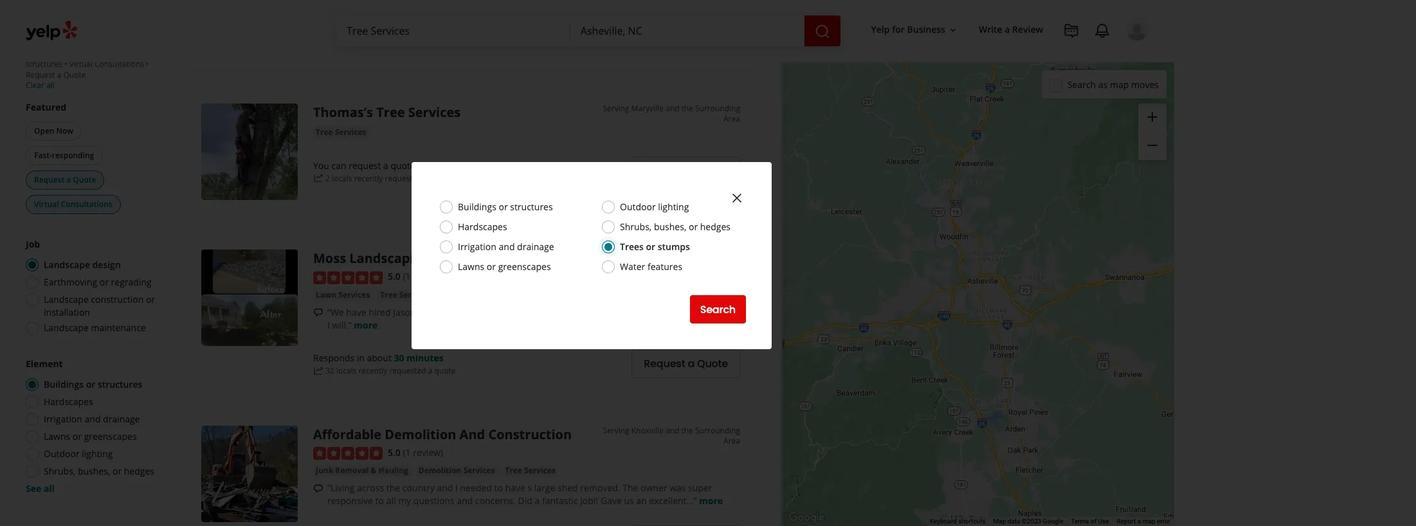 Task type: describe. For each thing, give the bounding box(es) containing it.
use
[[1099, 518, 1110, 525]]

yelp for business
[[872, 23, 946, 36]]

demolition inside button
[[419, 465, 462, 476]]

1 • from the left
[[64, 59, 67, 69]]

trees or stumps
[[620, 241, 690, 253]]

you can request a quote from this business
[[313, 159, 495, 172]]

report a map error link
[[1117, 518, 1171, 525]]

16 speech v2 image
[[313, 308, 324, 318]]

twice.
[[418, 306, 442, 318]]

open now
[[34, 125, 73, 136]]

features
[[648, 261, 683, 273]]

5.0 (1 review) for demolition
[[388, 446, 444, 459]]

more for affordable demolition and construction
[[700, 495, 723, 507]]

irrigation and drainage inside search dialog
[[458, 241, 554, 253]]

a inside featured group
[[66, 174, 71, 185]]

an
[[637, 495, 647, 507]]

30
[[394, 352, 404, 364]]

zoom out image
[[1145, 138, 1161, 153]]

google
[[1044, 518, 1064, 525]]

area inside serving maryville and the surrounding area
[[724, 113, 741, 124]]

or inside buildings or structures
[[132, 48, 140, 59]]

1 horizontal spatial to
[[495, 482, 503, 494]]

fantastic
[[542, 495, 578, 507]]

1 vertical spatial bushes,
[[78, 465, 110, 477]]

error
[[1158, 518, 1171, 525]]

serving for moss landscaping
[[603, 249, 630, 260]]

• virtual consultations • request a quote
[[26, 59, 149, 80]]

search image
[[815, 24, 830, 39]]

moss
[[313, 250, 346, 267]]

design
[[92, 259, 121, 271]]

0 horizontal spatial lawns or greenscapes
[[44, 430, 137, 443]]

removal
[[335, 465, 369, 476]]

see
[[26, 483, 41, 495]]

buildings or structures inside option group
[[44, 378, 142, 391]]

him
[[641, 306, 657, 318]]

surrounding inside serving maryville and the surrounding area
[[696, 103, 741, 114]]

tree up the "living across the country and i needed to have s large shed removed. the owner was super responsive to all my questions and concerns. did a fantastic job!! gave us an excellent…"
[[505, 465, 523, 476]]

landscape for landscape construction or installation
[[44, 293, 89, 306]]

16 speech v2 image
[[313, 484, 324, 494]]

more link for affordable demolition and construction
[[700, 495, 723, 507]]

requested for you can request a quote from this business
[[385, 173, 422, 184]]

stumps
[[658, 241, 690, 253]]

2 horizontal spatial tree services link
[[503, 465, 559, 477]]

affordable
[[313, 426, 382, 443]]

responds in about 7 hours 5 locals recently requested a quote
[[313, 30, 451, 55]]

thomas's tree services link
[[313, 104, 461, 121]]

1 vertical spatial hedges
[[124, 465, 154, 477]]

clear all
[[26, 80, 55, 91]]

write
[[979, 23, 1003, 36]]

knoxville for affordable demolition and construction
[[632, 425, 664, 436]]

minutes
[[407, 352, 444, 364]]

5 star rating image for affordable
[[313, 447, 383, 460]]

1 horizontal spatial structures
[[98, 378, 142, 391]]

greenscapes inside search dialog
[[498, 261, 551, 273]]

request a quote inside featured group
[[34, 174, 96, 185]]

hedges inside search dialog
[[701, 221, 731, 233]]

or inside landscape construction or installation
[[146, 293, 155, 306]]

0 horizontal spatial outdoor
[[44, 448, 80, 460]]

business
[[458, 159, 495, 172]]

lawn services
[[316, 289, 370, 300]]

moss landscaping link
[[313, 250, 430, 267]]

"we
[[328, 306, 344, 318]]

4
[[26, 35, 31, 47]]

drainage inside option group
[[103, 413, 140, 425]]

outdoor lighting inside search dialog
[[620, 201, 689, 213]]

locals for responds in about
[[337, 366, 357, 377]]

job!!
[[581, 495, 599, 507]]

all for clear all
[[46, 80, 55, 91]]

will."
[[332, 319, 352, 331]]

map
[[994, 518, 1007, 525]]

lawns inside search dialog
[[458, 261, 485, 273]]

more for moss landscaping
[[354, 319, 378, 331]]

2 horizontal spatial i
[[526, 306, 529, 318]]

moss landscaping image
[[201, 250, 298, 346]]

2 horizontal spatial tree services button
[[503, 465, 559, 477]]

buildings or structures inside search dialog
[[458, 201, 553, 213]]

about for 7
[[367, 30, 392, 42]]

s
[[528, 482, 532, 494]]

0 vertical spatial buildings or structures
[[26, 48, 140, 69]]

option group containing element
[[22, 358, 160, 495]]

a inside the "living across the country and i needed to have s large shed removed. the owner was super responsive to all my questions and concerns. did a fantastic job!! gave us an excellent…"
[[535, 495, 540, 507]]

water
[[620, 261, 646, 273]]

see all
[[26, 483, 55, 495]]

was
[[670, 482, 686, 494]]

thomas's tree services tree services
[[313, 104, 461, 138]]

thomas's tree services image
[[201, 104, 298, 200]]

demolition services button
[[416, 465, 498, 477]]

serving knoxville and the surrounding area for affordable demolition and construction
[[603, 425, 741, 446]]

search as map moves
[[1068, 78, 1160, 90]]

fast-responding button
[[26, 146, 102, 165]]

demolition services
[[419, 465, 495, 476]]

construction
[[489, 426, 572, 443]]

affordable demolition and construction image
[[201, 426, 298, 522]]

my
[[398, 495, 411, 507]]

2 • from the left
[[146, 59, 149, 69]]

landscape design
[[44, 259, 121, 271]]

trees
[[620, 241, 644, 253]]

regrading
[[111, 276, 152, 288]]

thomas's
[[313, 104, 373, 121]]

all inside the "living across the country and i needed to have s large shed removed. the owner was super responsive to all my questions and concerns. did a fantastic job!! gave us an excellent…"
[[386, 495, 396, 507]]

structures inside search dialog
[[510, 201, 553, 213]]

installation
[[44, 306, 90, 319]]

terms of use
[[1072, 518, 1110, 525]]

request
[[349, 159, 381, 172]]

all for see all
[[44, 483, 55, 495]]

services for the right the tree services button
[[525, 465, 556, 476]]

a inside • virtual consultations • request a quote
[[57, 69, 61, 80]]

needed
[[460, 482, 492, 494]]

earthmoving
[[44, 276, 97, 288]]

0 horizontal spatial shrubs,
[[44, 465, 75, 477]]

2 vertical spatial to
[[376, 495, 384, 507]]

2 locals recently requested a quote
[[326, 173, 451, 184]]

across
[[357, 482, 384, 494]]

close image
[[730, 190, 745, 206]]

5 star rating image for moss
[[313, 271, 383, 284]]

services for the tree services button associated with lawn services link
[[400, 289, 431, 300]]

lighting inside search dialog
[[658, 201, 689, 213]]

and inside option group
[[85, 413, 101, 425]]

0 horizontal spatial irrigation and drainage
[[44, 413, 140, 425]]

tree services button for lawn services link
[[378, 289, 434, 302]]

1 vertical spatial i
[[328, 319, 330, 331]]

you
[[313, 159, 329, 172]]

demolition services link
[[416, 465, 498, 477]]

country
[[403, 482, 435, 494]]

see all button
[[26, 483, 55, 495]]

keyboard shortcuts
[[930, 518, 986, 525]]

not
[[559, 306, 573, 318]]

5.0 for demolition
[[388, 446, 401, 459]]

works
[[459, 306, 484, 318]]

recently for you can request a quote from this business
[[354, 173, 383, 184]]

the for thomas's tree services
[[682, 103, 694, 114]]

search button
[[690, 295, 746, 324]]

1 horizontal spatial buildings
[[97, 48, 130, 59]]

responds in about 30 minutes
[[313, 352, 444, 364]]

irrigation inside search dialog
[[458, 241, 497, 253]]

featured group
[[23, 101, 160, 217]]

lawns inside option group
[[44, 430, 70, 443]]

can
[[332, 159, 347, 172]]

shortcuts
[[959, 518, 986, 525]]

tree down thomas's at the left top of the page
[[316, 127, 333, 138]]

yelp
[[872, 23, 890, 36]]

2 vertical spatial buildings
[[44, 378, 84, 391]]

would
[[531, 306, 557, 318]]

serving knoxville and the surrounding area for moss landscaping
[[603, 249, 741, 270]]

i inside the "living across the country and i needed to have s large shed removed. the owner was super responsive to all my questions and concerns. did a fantastic job!! gave us an excellent…"
[[456, 482, 458, 494]]

a inside responds in about 7 hours 5 locals recently requested a quote
[[424, 44, 428, 55]]

hardscapes inside search dialog
[[458, 221, 507, 233]]

review) for landscaping
[[413, 270, 444, 283]]

zoom in image
[[1145, 109, 1161, 125]]

fast-responding
[[34, 150, 94, 161]]

32 locals recently requested a quote
[[326, 366, 456, 377]]

quote inside • virtual consultations • request a quote
[[63, 69, 86, 80]]

have inside "we have hired jason twice. he works nonstop. i would not hesitate to hire him again and i'm sure i will."
[[346, 306, 367, 318]]

have inside the "living across the country and i needed to have s large shed removed. the owner was super responsive to all my questions and concerns. did a fantastic job!! gave us an excellent…"
[[505, 482, 526, 494]]

0 vertical spatial tree services
[[380, 289, 431, 300]]

requested for responds in about
[[390, 366, 426, 377]]

locals for you can request a quote from this business
[[332, 173, 352, 184]]

shed
[[558, 482, 578, 494]]

virtual consultations
[[34, 199, 112, 210]]

featured
[[26, 101, 66, 113]]

for
[[893, 23, 905, 36]]

notifications image
[[1095, 23, 1111, 39]]

consultations inside virtual consultations button
[[61, 199, 112, 210]]

lawn services button
[[313, 289, 373, 302]]

lawns or greenscapes inside search dialog
[[458, 261, 551, 273]]

map for error
[[1143, 518, 1156, 525]]



Task type: locate. For each thing, give the bounding box(es) containing it.
1 5 star rating image from the top
[[313, 271, 383, 284]]

2 vertical spatial landscape
[[44, 322, 89, 334]]

the up was
[[682, 425, 694, 436]]

drainage inside search dialog
[[517, 241, 554, 253]]

quote inside featured group
[[73, 174, 96, 185]]

2 option group from the top
[[22, 358, 160, 495]]

1 vertical spatial have
[[505, 482, 526, 494]]

recently right 5
[[354, 44, 383, 55]]

serving up water at the left of the page
[[603, 249, 630, 260]]

about inside responds in about 7 hours 5 locals recently requested a quote
[[367, 30, 392, 42]]

16 trending v2 image for you can request a quote from this business
[[313, 173, 324, 184]]

hardscapes inside option group
[[44, 396, 93, 408]]

0 vertical spatial demolition
[[385, 426, 456, 443]]

©2023
[[1023, 518, 1042, 525]]

request inside featured group
[[34, 174, 64, 185]]

(1 for demolition
[[403, 446, 411, 459]]

shrubs, bushes, or hedges inside search dialog
[[620, 221, 731, 233]]

did
[[518, 495, 533, 507]]

area for affordable demolition and construction
[[724, 435, 741, 446]]

junk removal & hauling link
[[313, 465, 411, 477]]

1 horizontal spatial drainage
[[517, 241, 554, 253]]

now
[[56, 125, 73, 136]]

5.0 down landscaping
[[388, 270, 401, 283]]

in left 7
[[357, 30, 365, 42]]

demolition up country
[[419, 465, 462, 476]]

recently down request
[[354, 173, 383, 184]]

1 vertical spatial (1
[[403, 446, 411, 459]]

i down demolition services button
[[456, 482, 458, 494]]

all right see
[[44, 483, 55, 495]]

recently inside responds in about 7 hours 5 locals recently requested a quote
[[354, 44, 383, 55]]

virtual
[[69, 59, 93, 69], [34, 199, 59, 210]]

1 horizontal spatial outdoor lighting
[[620, 201, 689, 213]]

1 horizontal spatial more
[[700, 495, 723, 507]]

1 landscape from the top
[[44, 259, 90, 271]]

1 (1 from the top
[[403, 270, 411, 283]]

maintenance
[[91, 322, 146, 334]]

2 vertical spatial requested
[[390, 366, 426, 377]]

lawns up see all button
[[44, 430, 70, 443]]

1 vertical spatial about
[[367, 352, 392, 364]]

services for lawn services button
[[339, 289, 370, 300]]

2 vertical spatial tree services button
[[503, 465, 559, 477]]

serving up the
[[603, 425, 630, 436]]

shrubs, inside search dialog
[[620, 221, 652, 233]]

0 vertical spatial i
[[526, 306, 529, 318]]

have left the s
[[505, 482, 526, 494]]

tree services link up jason
[[378, 289, 434, 302]]

landscape inside landscape construction or installation
[[44, 293, 89, 306]]

0 vertical spatial responds
[[313, 30, 355, 42]]

i left the would
[[526, 306, 529, 318]]

search left as
[[1068, 78, 1097, 90]]

request a quote
[[644, 35, 728, 49], [644, 164, 728, 179], [34, 174, 96, 185], [644, 357, 728, 371]]

1 vertical spatial buildings or structures
[[458, 201, 553, 213]]

drainage
[[517, 241, 554, 253], [103, 413, 140, 425]]

1 vertical spatial hardscapes
[[44, 396, 93, 408]]

responds for responds in about 7 hours 5 locals recently requested a quote
[[313, 30, 355, 42]]

1 vertical spatial tree services button
[[378, 289, 434, 302]]

element
[[26, 358, 63, 370]]

more down super
[[700, 495, 723, 507]]

5 star rating image up removal
[[313, 447, 383, 460]]

(1 down landscaping
[[403, 270, 411, 283]]

junk removal & hauling button
[[313, 465, 411, 477]]

None search field
[[337, 15, 843, 46]]

0 vertical spatial buildings
[[97, 48, 130, 59]]

1 surrounding from the top
[[696, 103, 741, 114]]

all right clear
[[46, 80, 55, 91]]

0 horizontal spatial hedges
[[124, 465, 154, 477]]

lighting inside option group
[[82, 448, 113, 460]]

1 vertical spatial 5.0 (1 review)
[[388, 446, 444, 459]]

requested down you can request a quote from this business
[[385, 173, 422, 184]]

0 vertical spatial irrigation
[[458, 241, 497, 253]]

5
[[326, 44, 330, 55]]

affordable demolition and construction link
[[313, 426, 572, 443]]

fast-
[[34, 150, 52, 161]]

0 vertical spatial 16 trending v2 image
[[313, 173, 324, 184]]

responds inside responds in about 7 hours 5 locals recently requested a quote
[[313, 30, 355, 42]]

2 about from the top
[[367, 352, 392, 364]]

serving inside serving maryville and the surrounding area
[[603, 103, 630, 114]]

landscape up earthmoving
[[44, 259, 90, 271]]

1 horizontal spatial •
[[146, 59, 149, 69]]

outdoor
[[620, 201, 656, 213], [44, 448, 80, 460]]

shrubs, up trees
[[620, 221, 652, 233]]

0 vertical spatial lighting
[[658, 201, 689, 213]]

responds up '32' at the bottom
[[313, 352, 355, 364]]

i left 'will."'
[[328, 319, 330, 331]]

more down hired
[[354, 319, 378, 331]]

5 star rating image
[[313, 271, 383, 284], [313, 447, 383, 460]]

in up '32 locals recently requested a quote'
[[357, 352, 365, 364]]

knoxville up water features
[[632, 249, 664, 260]]

and inside serving maryville and the surrounding area
[[666, 103, 680, 114]]

1 vertical spatial greenscapes
[[84, 430, 137, 443]]

1 serving from the top
[[603, 103, 630, 114]]

bushes, inside search dialog
[[654, 221, 687, 233]]

1 horizontal spatial outdoor
[[620, 201, 656, 213]]

all inside option group
[[44, 483, 55, 495]]

terms of use link
[[1072, 518, 1110, 525]]

jason
[[393, 306, 416, 318]]

outdoor lighting up see all button
[[44, 448, 113, 460]]

0 vertical spatial serving knoxville and the surrounding area
[[603, 249, 741, 270]]

"living
[[328, 482, 355, 494]]

0 horizontal spatial tree services button
[[313, 126, 369, 139]]

responsive
[[328, 495, 373, 507]]

buildings or structures down element at the bottom left of the page
[[44, 378, 142, 391]]

hardscapes down element at the bottom left of the page
[[44, 396, 93, 408]]

2 5 star rating image from the top
[[313, 447, 383, 460]]

review) for demolition
[[413, 446, 444, 459]]

5.0 (1 review) down landscaping
[[388, 270, 444, 283]]

lawn services link
[[313, 289, 373, 302]]

filters
[[33, 35, 60, 47]]

0 vertical spatial knoxville
[[632, 249, 664, 260]]

1 horizontal spatial tree services link
[[378, 289, 434, 302]]

0 horizontal spatial lawns
[[44, 430, 70, 443]]

requested down 7
[[385, 44, 422, 55]]

yelp for business button
[[866, 18, 964, 41]]

16 chevron down v2 image
[[948, 25, 959, 35]]

surrounding for affordable demolition and construction
[[696, 425, 741, 436]]

responding
[[52, 150, 94, 161]]

2 serving from the top
[[603, 249, 630, 260]]

search right again
[[701, 302, 736, 317]]

junk removal & hauling
[[316, 465, 408, 476]]

nonstop.
[[486, 306, 524, 318]]

0 vertical spatial about
[[367, 30, 392, 42]]

search inside button
[[701, 302, 736, 317]]

0 vertical spatial more
[[354, 319, 378, 331]]

locals
[[332, 44, 352, 55], [332, 173, 352, 184], [337, 366, 357, 377]]

0 vertical spatial surrounding
[[696, 103, 741, 114]]

1 horizontal spatial more link
[[700, 495, 723, 507]]

area for moss landscaping
[[724, 259, 741, 270]]

0 vertical spatial shrubs,
[[620, 221, 652, 233]]

0 horizontal spatial shrubs, bushes, or hedges
[[44, 465, 154, 477]]

2
[[326, 173, 330, 184]]

1 vertical spatial outdoor
[[44, 448, 80, 460]]

0 vertical spatial map
[[1111, 78, 1130, 90]]

to down across
[[376, 495, 384, 507]]

map
[[1111, 78, 1130, 90], [1143, 518, 1156, 525]]

hedges
[[701, 221, 731, 233], [124, 465, 154, 477]]

2 16 trending v2 image from the top
[[313, 366, 324, 376]]

16 trending v2 image for responds in about
[[313, 366, 324, 376]]

tree services button for thomas's tree services "link"
[[313, 126, 369, 139]]

report a map error
[[1117, 518, 1171, 525]]

1 horizontal spatial tree services
[[505, 465, 556, 476]]

user actions element
[[861, 16, 1167, 95]]

quote inside responds in about 7 hours 5 locals recently requested a quote
[[430, 44, 451, 55]]

tree right thomas's at the left top of the page
[[377, 104, 405, 121]]

more link for moss landscaping
[[354, 319, 378, 331]]

0 horizontal spatial virtual
[[34, 199, 59, 210]]

bushes,
[[654, 221, 687, 233], [78, 465, 110, 477]]

0 horizontal spatial more
[[354, 319, 378, 331]]

demolition up hauling
[[385, 426, 456, 443]]

a inside write a review link
[[1005, 23, 1011, 36]]

lawns up "works"
[[458, 261, 485, 273]]

1 horizontal spatial irrigation
[[458, 241, 497, 253]]

structures
[[26, 59, 62, 69], [510, 201, 553, 213], [98, 378, 142, 391]]

the for affordable demolition and construction
[[682, 425, 694, 436]]

surrounding for moss landscaping
[[696, 249, 741, 260]]

locals down can
[[332, 173, 352, 184]]

request inside • virtual consultations • request a quote
[[26, 69, 55, 80]]

1 area from the top
[[724, 113, 741, 124]]

0 vertical spatial hardscapes
[[458, 221, 507, 233]]

1 vertical spatial map
[[1143, 518, 1156, 525]]

option group containing job
[[22, 238, 160, 338]]

knoxville
[[632, 249, 664, 260], [632, 425, 664, 436]]

1 5.0 from the top
[[388, 270, 401, 283]]

search dialog
[[0, 0, 1417, 526]]

0 vertical spatial outdoor
[[620, 201, 656, 213]]

services up jason
[[400, 289, 431, 300]]

2 area from the top
[[724, 259, 741, 270]]

1 vertical spatial serving knoxville and the surrounding area
[[603, 425, 741, 446]]

2 (1 from the top
[[403, 446, 411, 459]]

landscape down installation
[[44, 322, 89, 334]]

2 vertical spatial recently
[[359, 366, 388, 377]]

shrubs, bushes, or hedges inside option group
[[44, 465, 154, 477]]

1 responds from the top
[[313, 30, 355, 42]]

2 horizontal spatial buildings
[[458, 201, 497, 213]]

i'm
[[703, 306, 716, 318]]

consultations inside • virtual consultations • request a quote
[[95, 59, 144, 69]]

shrubs, up see all button
[[44, 465, 75, 477]]

0 vertical spatial landscape
[[44, 259, 90, 271]]

services
[[408, 104, 461, 121], [335, 127, 366, 138], [339, 289, 370, 300], [400, 289, 431, 300], [464, 465, 495, 476], [525, 465, 556, 476]]

requested
[[385, 44, 422, 55], [385, 173, 422, 184], [390, 366, 426, 377]]

(1
[[403, 270, 411, 283], [403, 446, 411, 459]]

0 vertical spatial recently
[[354, 44, 383, 55]]

1 5.0 (1 review) from the top
[[388, 270, 444, 283]]

open
[[34, 125, 54, 136]]

search for search as map moves
[[1068, 78, 1097, 90]]

1 vertical spatial option group
[[22, 358, 160, 495]]

about for 30
[[367, 352, 392, 364]]

about left 7
[[367, 30, 392, 42]]

services up from
[[408, 104, 461, 121]]

requested down the 30
[[390, 366, 426, 377]]

5.0 (1 review) for landscaping
[[388, 270, 444, 283]]

2 vertical spatial i
[[456, 482, 458, 494]]

1 vertical spatial surrounding
[[696, 249, 741, 260]]

review) down affordable demolition and construction
[[413, 446, 444, 459]]

to left hire
[[611, 306, 620, 318]]

the inside the "living across the country and i needed to have s large shed removed. the owner was super responsive to all my questions and concerns. did a fantastic job!! gave us an excellent…"
[[387, 482, 400, 494]]

outdoor up see all button
[[44, 448, 80, 460]]

2 vertical spatial surrounding
[[696, 425, 741, 436]]

tree
[[377, 104, 405, 121], [316, 127, 333, 138], [380, 289, 398, 300], [505, 465, 523, 476]]

1 horizontal spatial i
[[456, 482, 458, 494]]

0 vertical spatial area
[[724, 113, 741, 124]]

1 horizontal spatial hedges
[[701, 221, 731, 233]]

locals right '32' at the bottom
[[337, 366, 357, 377]]

5.0 up hauling
[[388, 446, 401, 459]]

1 vertical spatial area
[[724, 259, 741, 270]]

landscape up installation
[[44, 293, 89, 306]]

tree services button
[[313, 126, 369, 139], [378, 289, 434, 302], [503, 465, 559, 477]]

1 vertical spatial tree services
[[505, 465, 556, 476]]

tree services link
[[313, 126, 369, 139], [378, 289, 434, 302], [503, 465, 559, 477]]

1 horizontal spatial lawns
[[458, 261, 485, 273]]

landscape construction or installation
[[44, 293, 155, 319]]

and inside "we have hired jason twice. he works nonstop. i would not hesitate to hire him again and i'm sure i will."
[[685, 306, 701, 318]]

recently down responds in about 30 minutes
[[359, 366, 388, 377]]

1 horizontal spatial map
[[1143, 518, 1156, 525]]

(1 for landscaping
[[403, 270, 411, 283]]

1 option group from the top
[[22, 238, 160, 338]]

knoxville for moss landscaping
[[632, 249, 664, 260]]

0 horizontal spatial structures
[[26, 59, 62, 69]]

greenscapes inside option group
[[84, 430, 137, 443]]

2 vertical spatial tree services link
[[503, 465, 559, 477]]

1 horizontal spatial have
[[505, 482, 526, 494]]

of
[[1091, 518, 1097, 525]]

0 vertical spatial greenscapes
[[498, 261, 551, 273]]

map region
[[757, 0, 1251, 526]]

the right maryville
[[682, 103, 694, 114]]

and
[[666, 103, 680, 114], [499, 241, 515, 253], [666, 249, 680, 260], [685, 306, 701, 318], [85, 413, 101, 425], [666, 425, 680, 436], [437, 482, 453, 494], [457, 495, 473, 507]]

1 in from the top
[[357, 30, 365, 42]]

virtual inside button
[[34, 199, 59, 210]]

1 horizontal spatial search
[[1068, 78, 1097, 90]]

map data ©2023 google
[[994, 518, 1064, 525]]

2 responds from the top
[[313, 352, 355, 364]]

5.0 for landscaping
[[388, 270, 401, 283]]

0 vertical spatial locals
[[332, 44, 352, 55]]

2 horizontal spatial structures
[[510, 201, 553, 213]]

in for 7
[[357, 30, 365, 42]]

more link down super
[[700, 495, 723, 507]]

serving left maryville
[[603, 103, 630, 114]]

2 surrounding from the top
[[696, 249, 741, 260]]

tree services link down thomas's at the left top of the page
[[313, 126, 369, 139]]

requested inside responds in about 7 hours 5 locals recently requested a quote
[[385, 44, 422, 55]]

landscape for landscape maintenance
[[44, 322, 89, 334]]

0 horizontal spatial drainage
[[103, 413, 140, 425]]

job
[[26, 238, 40, 250]]

services up large
[[525, 465, 556, 476]]

the up features
[[682, 249, 694, 260]]

services up needed on the left of the page
[[464, 465, 495, 476]]

(1 up hauling
[[403, 446, 411, 459]]

"living across the country and i needed to have s large shed removed. the owner was super responsive to all my questions and concerns. did a fantastic job!! gave us an excellent…"
[[328, 482, 713, 507]]

2 vertical spatial structures
[[98, 378, 142, 391]]

1 vertical spatial 5.0
[[388, 446, 401, 459]]

serving for affordable demolition and construction
[[603, 425, 630, 436]]

tree services up the s
[[505, 465, 556, 476]]

responds up 5
[[313, 30, 355, 42]]

5.0 (1 review) up hauling
[[388, 446, 444, 459]]

more link down hired
[[354, 319, 378, 331]]

1 about from the top
[[367, 30, 392, 42]]

review)
[[413, 270, 444, 283], [413, 446, 444, 459]]

keyboard shortcuts button
[[930, 517, 986, 526]]

in for 30
[[357, 352, 365, 364]]

review
[[1013, 23, 1044, 36]]

2 5.0 from the top
[[388, 446, 401, 459]]

request a quote button
[[632, 28, 741, 56], [632, 157, 741, 185], [26, 171, 104, 190], [632, 350, 741, 378]]

outdoor lighting up trees or stumps
[[620, 201, 689, 213]]

tree services link for thomas's tree services "link"
[[313, 126, 369, 139]]

1 horizontal spatial shrubs, bushes, or hedges
[[620, 221, 731, 233]]

all
[[46, 80, 55, 91], [44, 483, 55, 495], [386, 495, 396, 507]]

quote
[[698, 35, 728, 49], [63, 69, 86, 80], [698, 164, 728, 179], [73, 174, 96, 185], [698, 357, 728, 371]]

review) up twice.
[[413, 270, 444, 283]]

0 horizontal spatial bushes,
[[78, 465, 110, 477]]

1 vertical spatial search
[[701, 302, 736, 317]]

services up "we
[[339, 289, 370, 300]]

1 review) from the top
[[413, 270, 444, 283]]

hours
[[402, 30, 428, 42]]

0 vertical spatial tree services button
[[313, 126, 369, 139]]

1 vertical spatial in
[[357, 352, 365, 364]]

in
[[357, 30, 365, 42], [357, 352, 365, 364]]

1 vertical spatial tree services link
[[378, 289, 434, 302]]

3 landscape from the top
[[44, 322, 89, 334]]

1 vertical spatial lighting
[[82, 448, 113, 460]]

super
[[689, 482, 713, 494]]

the up my
[[387, 482, 400, 494]]

option group
[[22, 238, 160, 338], [22, 358, 160, 495]]

questions
[[414, 495, 455, 507]]

irrigation and drainage
[[458, 241, 554, 253], [44, 413, 140, 425]]

outdoor inside search dialog
[[620, 201, 656, 213]]

16 trending v2 image
[[313, 173, 324, 184], [313, 366, 324, 376]]

buildings or structures down the business
[[458, 201, 553, 213]]

2 serving knoxville and the surrounding area from the top
[[603, 425, 741, 446]]

landscape for landscape design
[[44, 259, 90, 271]]

tree services link up the s
[[503, 465, 559, 477]]

construction
[[91, 293, 144, 306]]

1 serving knoxville and the surrounding area from the top
[[603, 249, 741, 270]]

map left error
[[1143, 518, 1156, 525]]

serving maryville and the surrounding area
[[603, 103, 741, 124]]

shrubs, bushes, or hedges up see all button
[[44, 465, 154, 477]]

landscaping
[[350, 250, 430, 267]]

open now button
[[26, 122, 82, 141]]

maryville
[[632, 103, 664, 114]]

lawns or greenscapes
[[458, 261, 551, 273], [44, 430, 137, 443]]

the for moss landscaping
[[682, 249, 694, 260]]

group
[[1139, 104, 1167, 160]]

0 vertical spatial (1
[[403, 270, 411, 283]]

outdoor lighting inside option group
[[44, 448, 113, 460]]

3 serving from the top
[[603, 425, 630, 436]]

google image
[[786, 510, 828, 526]]

0 horizontal spatial greenscapes
[[84, 430, 137, 443]]

in inside responds in about 7 hours 5 locals recently requested a quote
[[357, 30, 365, 42]]

have up 'will."'
[[346, 306, 367, 318]]

buildings or structures down filters
[[26, 48, 140, 69]]

tree up hired
[[380, 289, 398, 300]]

16 trending v2 image left 2
[[313, 173, 324, 184]]

as
[[1099, 78, 1108, 90]]

16 trending v2 image left '32' at the bottom
[[313, 366, 324, 376]]

0 vertical spatial have
[[346, 306, 367, 318]]

to up concerns.
[[495, 482, 503, 494]]

search for search
[[701, 302, 736, 317]]

3 surrounding from the top
[[696, 425, 741, 436]]

serving for thomas's tree services
[[603, 103, 630, 114]]

again
[[660, 306, 683, 318]]

all left my
[[386, 495, 396, 507]]

tree services
[[380, 289, 431, 300], [505, 465, 556, 476]]

map for moves
[[1111, 78, 1130, 90]]

0 vertical spatial 5.0 (1 review)
[[388, 270, 444, 283]]

tree services button down thomas's at the left top of the page
[[313, 126, 369, 139]]

locals inside responds in about 7 hours 5 locals recently requested a quote
[[332, 44, 352, 55]]

0 horizontal spatial •
[[64, 59, 67, 69]]

shrubs, bushes, or hedges up stumps
[[620, 221, 731, 233]]

and inside search dialog
[[499, 241, 515, 253]]

removed.
[[581, 482, 621, 494]]

about up '32 locals recently requested a quote'
[[367, 352, 392, 364]]

0 horizontal spatial more link
[[354, 319, 378, 331]]

excellent…"
[[649, 495, 697, 507]]

2 landscape from the top
[[44, 293, 89, 306]]

services for demolition services button
[[464, 465, 495, 476]]

services down thomas's at the left top of the page
[[335, 127, 366, 138]]

2 in from the top
[[357, 352, 365, 364]]

1 vertical spatial more
[[700, 495, 723, 507]]

recently for responds in about
[[359, 366, 388, 377]]

services inside 'link'
[[464, 465, 495, 476]]

or
[[132, 48, 140, 59], [499, 201, 508, 213], [689, 221, 698, 233], [646, 241, 656, 253], [487, 261, 496, 273], [100, 276, 109, 288], [146, 293, 155, 306], [86, 378, 95, 391], [73, 430, 82, 443], [113, 465, 122, 477]]

1 horizontal spatial hardscapes
[[458, 221, 507, 233]]

1 vertical spatial demolition
[[419, 465, 462, 476]]

projects image
[[1064, 23, 1080, 39]]

outdoor up trees
[[620, 201, 656, 213]]

search
[[1068, 78, 1097, 90], [701, 302, 736, 317]]

2 knoxville from the top
[[632, 425, 664, 436]]

3 area from the top
[[724, 435, 741, 446]]

1 vertical spatial irrigation
[[44, 413, 82, 425]]

0 vertical spatial structures
[[26, 59, 62, 69]]

junk
[[316, 465, 333, 476]]

1 vertical spatial review)
[[413, 446, 444, 459]]

tree services button up jason
[[378, 289, 434, 302]]

tree services link for lawn services link
[[378, 289, 434, 302]]

consultations
[[95, 59, 144, 69], [61, 199, 112, 210]]

1 vertical spatial knoxville
[[632, 425, 664, 436]]

2 review) from the top
[[413, 446, 444, 459]]

locals right 5
[[332, 44, 352, 55]]

moss landscaping
[[313, 250, 430, 267]]

this
[[441, 159, 456, 172]]

2 5.0 (1 review) from the top
[[388, 446, 444, 459]]

0 horizontal spatial map
[[1111, 78, 1130, 90]]

1 knoxville from the top
[[632, 249, 664, 260]]

1 16 trending v2 image from the top
[[313, 173, 324, 184]]

virtual inside • virtual consultations • request a quote
[[69, 59, 93, 69]]

tree services button up the s
[[503, 465, 559, 477]]

the inside serving maryville and the surrounding area
[[682, 103, 694, 114]]

buildings inside search dialog
[[458, 201, 497, 213]]

5 star rating image up lawn services
[[313, 271, 383, 284]]

responds for responds in about 30 minutes
[[313, 352, 355, 364]]

hardscapes down the business
[[458, 221, 507, 233]]

map right as
[[1111, 78, 1130, 90]]

knoxville up owner at bottom left
[[632, 425, 664, 436]]

tree services up jason
[[380, 289, 431, 300]]

to inside "we have hired jason twice. he works nonstop. i would not hesitate to hire him again and i'm sure i will."
[[611, 306, 620, 318]]

and
[[460, 426, 485, 443]]

1 vertical spatial structures
[[510, 201, 553, 213]]

write a review link
[[974, 18, 1049, 41]]



Task type: vqa. For each thing, say whether or not it's contained in the screenshot.
The "Photo Of Paco'S Tacos - Austin, Tx, Us. Empty Patio Space"
no



